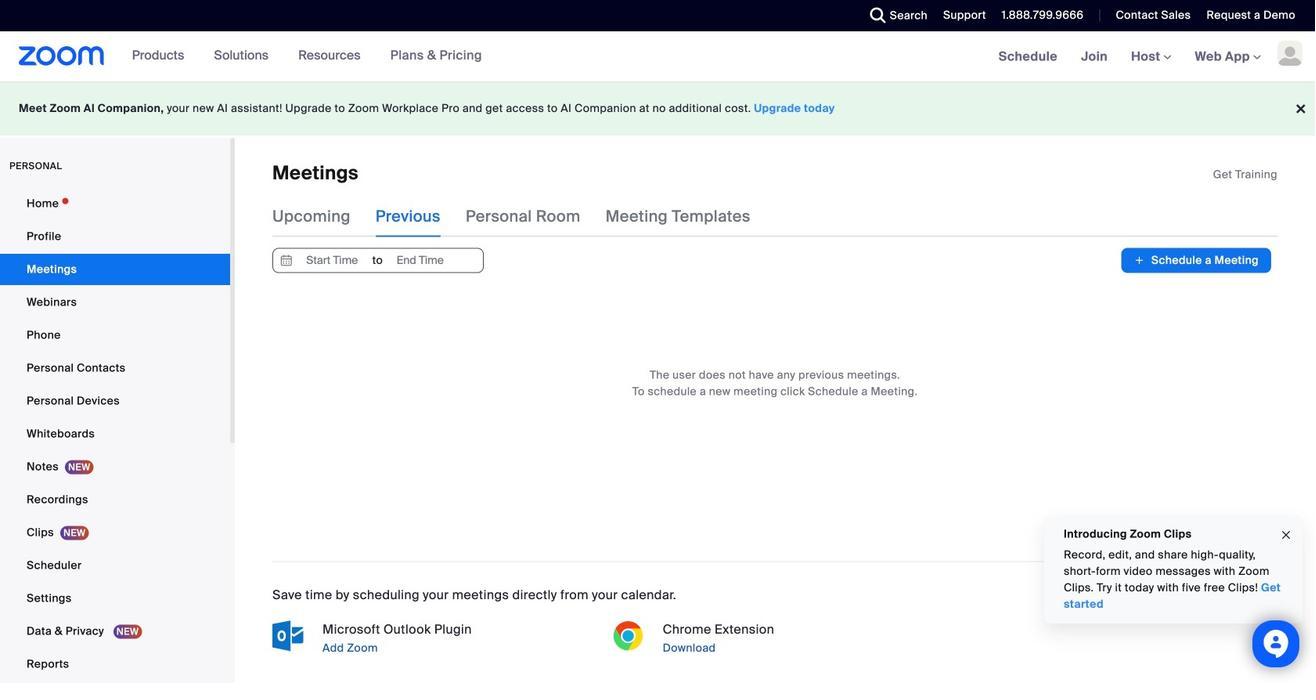 Task type: describe. For each thing, give the bounding box(es) containing it.
meetings navigation
[[987, 31, 1316, 83]]

date image
[[277, 249, 296, 272]]

product information navigation
[[105, 31, 494, 81]]

Date Range Picker End field
[[384, 249, 457, 272]]

profile picture image
[[1278, 41, 1303, 66]]

Date Range Picker Start field
[[296, 249, 369, 272]]

close image
[[1281, 526, 1293, 544]]

add image
[[1135, 253, 1146, 268]]



Task type: vqa. For each thing, say whether or not it's contained in the screenshot.
Tabs of meeting tab list
yes



Task type: locate. For each thing, give the bounding box(es) containing it.
application
[[1214, 167, 1278, 183]]

footer
[[0, 81, 1316, 136]]

banner
[[0, 31, 1316, 83]]

personal menu menu
[[0, 188, 230, 681]]

zoom logo image
[[19, 46, 105, 66]]

tabs of meeting tab list
[[273, 196, 776, 237]]



